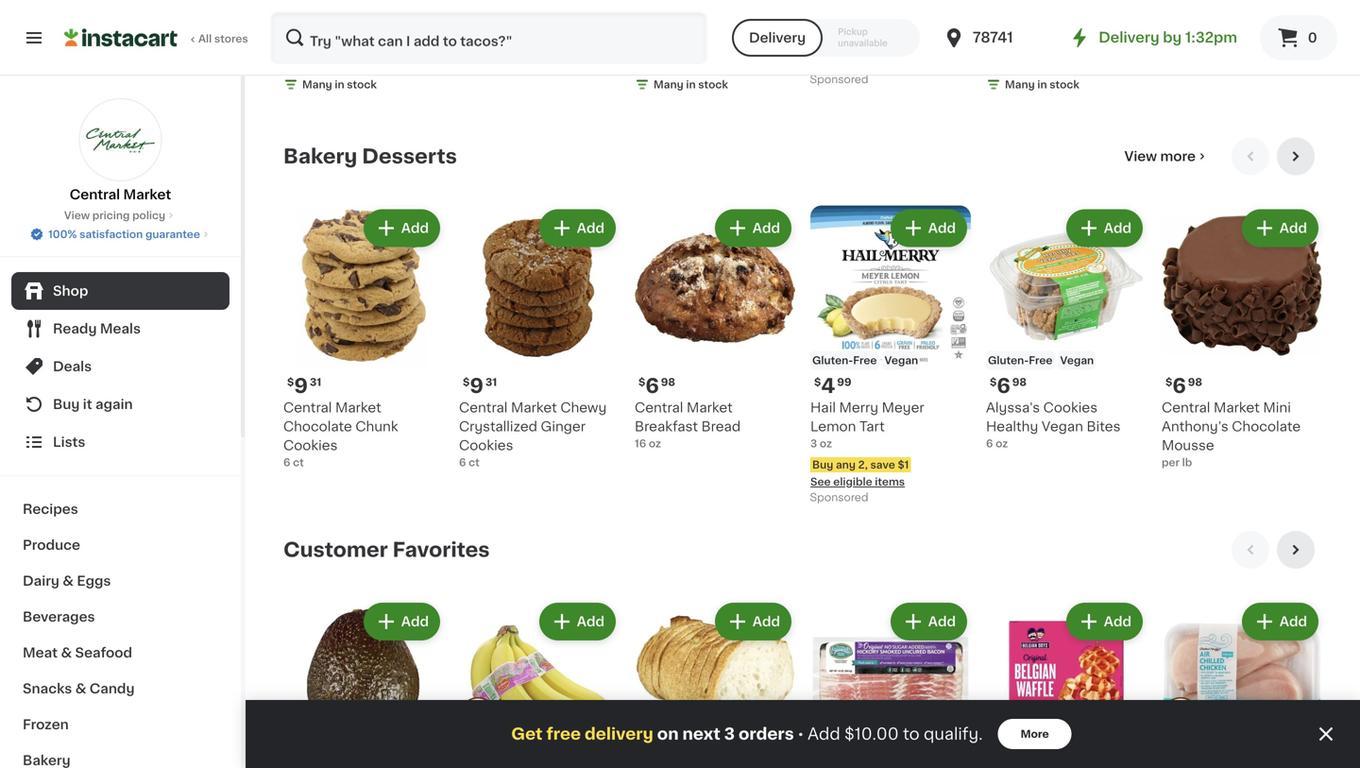 Task type: describe. For each thing, give the bounding box(es) containing it.
in for $0.73/oz
[[686, 79, 696, 90]]

dairy & eggs
[[23, 575, 111, 588]]

ready meals
[[53, 322, 141, 335]]

anthony's
[[1162, 420, 1229, 433]]

frozen link
[[11, 707, 230, 743]]

central for central market chocolate chunk cookies 6 ct
[[284, 401, 332, 414]]

98 for alyssa's cookies healthy vegan bites
[[1013, 377, 1027, 387]]

$15.13 per pound element
[[459, 0, 620, 20]]

recipes link
[[11, 491, 230, 527]]

ready
[[53, 322, 97, 335]]

market for central market chewy crystallized ginger cookies 6 ct
[[511, 401, 557, 414]]

oz for 6
[[996, 438, 1009, 449]]

crystallized
[[459, 420, 538, 433]]

central market cream havarti deli cheese $0.95/oz
[[459, 23, 605, 71]]

100% satisfaction guarantee button
[[29, 223, 212, 242]]

many for cheddar
[[654, 79, 684, 90]]

& for meat
[[61, 646, 72, 660]]

more
[[1021, 729, 1050, 739]]

78741 button
[[943, 11, 1056, 64]]

shop link
[[11, 272, 230, 310]]

in for cheese
[[335, 79, 345, 90]]

get
[[512, 726, 543, 742]]

meat & seafood link
[[11, 635, 230, 671]]

merry
[[840, 401, 879, 414]]

buy for buy any 2, save $1 see eligible items
[[813, 460, 834, 470]]

78741
[[973, 31, 1014, 44]]

$ for alyssa's cookies healthy vegan bites
[[990, 377, 997, 387]]

market for central market
[[123, 188, 171, 201]]

service type group
[[732, 19, 920, 57]]

sharp
[[703, 23, 742, 36]]

$10.00
[[845, 726, 899, 742]]

product group containing 4
[[811, 205, 972, 508]]

$0.95/oz
[[459, 60, 507, 71]]

99
[[838, 377, 852, 387]]

add inside product group
[[929, 221, 956, 235]]

shop
[[53, 284, 88, 298]]

any
[[836, 460, 856, 470]]

central market link
[[70, 98, 171, 204]]

98 for central market breakfast bread
[[661, 377, 676, 387]]

cypress grove humboldt fog cheese
[[811, 23, 961, 55]]

2 sponsored badge image from the top
[[811, 493, 868, 504]]

3 many in stock from the left
[[1006, 79, 1080, 90]]

delivery
[[585, 726, 654, 742]]

9 for central market chocolate chunk cookies
[[294, 376, 308, 396]]

shredded sharp cheddar $0.73/oz
[[635, 23, 742, 71]]

ready meals link
[[11, 310, 230, 348]]

on
[[658, 726, 679, 742]]

central market chocolate chunk cookies 6 ct
[[284, 401, 398, 468]]

deals
[[53, 360, 92, 373]]

add button inside product group
[[893, 211, 966, 245]]

havarti
[[459, 42, 507, 55]]

get free delivery on next 3 orders • add $10.00 to qualify.
[[512, 726, 983, 742]]

central market mini anthony's chocolate mousse per lb
[[1162, 401, 1301, 468]]

shredded parmigiano reggiano cheese button
[[1162, 0, 1323, 73]]

monterey
[[352, 23, 416, 36]]

$ for central market chocolate chunk cookies
[[287, 377, 294, 387]]

deals link
[[11, 348, 230, 386]]

stock for cheddar
[[699, 79, 728, 90]]

instacart logo image
[[64, 26, 178, 49]]

$ 6 98 for central market mini anthony's chocolate mousse
[[1166, 376, 1203, 396]]

cheddar
[[635, 42, 693, 55]]

free for 6
[[1029, 355, 1053, 366]]

see
[[811, 477, 831, 487]]

ct inside central market chocolate chunk cookies 6 ct
[[293, 457, 304, 468]]

31 for central market chocolate chunk cookies
[[310, 377, 321, 387]]

1 item badge image from the left
[[459, 697, 497, 735]]

vegan for 6
[[1061, 355, 1095, 366]]

it
[[83, 398, 92, 411]]

reggiano inside 'parmigiano reggiano cheese'
[[1065, 23, 1128, 36]]

chunk
[[356, 420, 398, 433]]

100% satisfaction guarantee
[[48, 229, 200, 240]]

stores
[[214, 34, 248, 44]]

next
[[683, 726, 721, 742]]

$ for central market mini anthony's chocolate mousse
[[1166, 377, 1173, 387]]

view pricing policy link
[[64, 208, 177, 223]]

market for central market chocolate chunk cookies 6 ct
[[335, 401, 382, 414]]

bread
[[702, 420, 741, 433]]

favorites
[[393, 540, 490, 560]]

again
[[95, 398, 133, 411]]

dairy & eggs link
[[11, 563, 230, 599]]

market for central market cream havarti deli cheese $0.95/oz
[[511, 23, 557, 36]]

qualify.
[[924, 726, 983, 742]]

market for central market breakfast bread 16 oz
[[687, 401, 733, 414]]

alyssa's
[[987, 401, 1041, 414]]

0 button
[[1261, 15, 1338, 60]]

gluten- for 6
[[989, 355, 1029, 366]]

$ for central market breakfast bread
[[639, 377, 646, 387]]

by
[[1164, 31, 1182, 44]]

16
[[635, 438, 647, 449]]

hail
[[811, 401, 836, 414]]

market for central market mini anthony's chocolate mousse per lb
[[1214, 401, 1260, 414]]

gluten-free vegan for 6
[[989, 355, 1095, 366]]

parmigiano inside 'parmigiano reggiano cheese'
[[987, 23, 1061, 36]]

$ for hail merry meyer lemon tart
[[815, 377, 822, 387]]

delivery by 1:32pm
[[1099, 31, 1238, 44]]

$ 6 98 for central market breakfast bread
[[639, 376, 676, 396]]

$26.78 per pound element
[[1162, 0, 1323, 20]]

produce
[[23, 539, 80, 552]]

$ 9 31 for central market chewy crystallized ginger cookies
[[463, 376, 497, 396]]

delivery for delivery
[[749, 31, 806, 44]]

$0.73/oz inside shredded sharp cheddar $0.73/oz
[[635, 60, 681, 71]]

eggs
[[77, 575, 111, 588]]

produce link
[[11, 527, 230, 563]]

cookies inside central market chocolate chunk cookies 6 ct
[[284, 439, 338, 452]]

3 in from the left
[[1038, 79, 1048, 90]]

bites
[[1087, 420, 1121, 433]]

31 for central market chewy crystallized ginger cookies
[[486, 377, 497, 387]]

2,
[[859, 460, 868, 470]]

view more
[[1125, 150, 1196, 163]]

shredded monterey jack/cheddar cheese $0.73/oz
[[284, 23, 432, 71]]

lists link
[[11, 423, 230, 461]]

snacks
[[23, 682, 72, 696]]

product group containing cypress grove humboldt fog cheese
[[811, 0, 972, 90]]

oz inside central market breakfast bread 16 oz
[[649, 438, 662, 449]]

$ 6 98 for alyssa's cookies healthy vegan bites
[[990, 376, 1027, 396]]

cookies inside central market chewy crystallized ginger cookies 6 ct
[[459, 439, 514, 452]]

bakery desserts
[[284, 146, 457, 166]]

parmigiano inside "shredded parmigiano reggiano cheese"
[[1231, 23, 1305, 36]]

add inside treatment tracker modal dialog
[[808, 726, 841, 742]]

frozen
[[23, 718, 69, 731]]

candy
[[90, 682, 135, 696]]

central for central market chewy crystallized ginger cookies 6 ct
[[459, 401, 508, 414]]

3 for 4
[[811, 438, 818, 449]]

desserts
[[362, 146, 457, 166]]

all stores
[[198, 34, 248, 44]]

view more button
[[1118, 137, 1217, 175]]



Task type: vqa. For each thing, say whether or not it's contained in the screenshot.


Task type: locate. For each thing, give the bounding box(es) containing it.
lb
[[1183, 457, 1193, 468]]

$ up central market chocolate chunk cookies 6 ct
[[287, 377, 294, 387]]

$ inside $ 4 99
[[815, 377, 822, 387]]

2 horizontal spatial 98
[[1189, 377, 1203, 387]]

many in stock down jack/cheddar
[[302, 79, 377, 90]]

0 horizontal spatial shredded
[[284, 23, 349, 36]]

1 in from the left
[[335, 79, 345, 90]]

save
[[871, 460, 896, 470]]

1 many from the left
[[302, 79, 332, 90]]

3 cheese from the left
[[909, 42, 961, 55]]

1:32pm
[[1186, 31, 1238, 44]]

sponsored badge image down eligible
[[811, 493, 868, 504]]

98 up alyssa's
[[1013, 377, 1027, 387]]

bakery for bakery desserts
[[284, 146, 358, 166]]

2 in from the left
[[686, 79, 696, 90]]

2 oz from the left
[[820, 438, 833, 449]]

1 9 from the left
[[294, 376, 308, 396]]

oz down healthy
[[996, 438, 1009, 449]]

chewy
[[561, 401, 607, 414]]

0 horizontal spatial buy
[[53, 398, 80, 411]]

2 $ from the left
[[463, 377, 470, 387]]

0 vertical spatial item carousel region
[[284, 137, 1323, 516]]

2 item carousel region from the top
[[284, 531, 1323, 768]]

1 free from the left
[[854, 355, 877, 366]]

1 horizontal spatial 98
[[1013, 377, 1027, 387]]

vegan up alyssa's cookies healthy vegan bites 6 oz
[[1061, 355, 1095, 366]]

view for view more
[[1125, 150, 1158, 163]]

3 oz from the left
[[996, 438, 1009, 449]]

item carousel region
[[284, 137, 1323, 516], [284, 531, 1323, 768]]

customer favorites
[[284, 540, 490, 560]]

0 horizontal spatial delivery
[[749, 31, 806, 44]]

9 for central market chewy crystallized ginger cookies
[[470, 376, 484, 396]]

2 shredded from the left
[[635, 23, 700, 36]]

shredded for shredded monterey jack/cheddar cheese
[[284, 23, 349, 36]]

cheese inside "shredded parmigiano reggiano cheese"
[[1229, 42, 1280, 55]]

2 many from the left
[[654, 79, 684, 90]]

2 horizontal spatial cookies
[[1044, 401, 1098, 414]]

chocolate down mini
[[1233, 420, 1301, 433]]

1 31 from the left
[[310, 377, 321, 387]]

3 right next
[[725, 726, 735, 742]]

$ 6 98 up alyssa's
[[990, 376, 1027, 396]]

gluten- up 99
[[813, 355, 854, 366]]

0 horizontal spatial 98
[[661, 377, 676, 387]]

ct
[[293, 457, 304, 468], [469, 457, 480, 468]]

eligible
[[834, 477, 873, 487]]

0 vertical spatial 3
[[811, 438, 818, 449]]

bakery link
[[11, 743, 230, 768]]

3 $ from the left
[[639, 377, 646, 387]]

vegan
[[885, 355, 919, 366], [1061, 355, 1095, 366], [1042, 420, 1084, 433]]

central market logo image
[[79, 98, 162, 181]]

$11.64 per pound element for sharp
[[635, 0, 796, 20]]

central inside central market breakfast bread 16 oz
[[635, 401, 684, 414]]

0 horizontal spatial 9
[[294, 376, 308, 396]]

1 sponsored badge image from the top
[[811, 74, 868, 85]]

cheese inside central market cream havarti deli cheese $0.95/oz
[[539, 42, 591, 55]]

market inside central market mini anthony's chocolate mousse per lb
[[1214, 401, 1260, 414]]

view
[[1125, 150, 1158, 163], [64, 210, 90, 221]]

$ up breakfast at the bottom
[[639, 377, 646, 387]]

buy for buy it again
[[53, 398, 80, 411]]

all
[[198, 34, 212, 44]]

snacks & candy
[[23, 682, 135, 696]]

1 horizontal spatial oz
[[820, 438, 833, 449]]

1 vertical spatial bakery
[[23, 754, 71, 767]]

1 horizontal spatial free
[[1029, 355, 1053, 366]]

100%
[[48, 229, 77, 240]]

1 vertical spatial 3
[[725, 726, 735, 742]]

chocolate left chunk
[[284, 420, 352, 433]]

2 item badge image from the left
[[1162, 697, 1200, 735]]

$11.64 per pound element for monterey
[[284, 0, 444, 20]]

6 $ from the left
[[1166, 377, 1173, 387]]

0 horizontal spatial 31
[[310, 377, 321, 387]]

$ up crystallized in the left of the page
[[463, 377, 470, 387]]

1 horizontal spatial chocolate
[[1233, 420, 1301, 433]]

31
[[310, 377, 321, 387], [486, 377, 497, 387]]

2 31 from the left
[[486, 377, 497, 387]]

cheese inside cypress grove humboldt fog cheese
[[909, 42, 961, 55]]

2 horizontal spatial oz
[[996, 438, 1009, 449]]

2 horizontal spatial stock
[[1050, 79, 1080, 90]]

1 horizontal spatial delivery
[[1099, 31, 1160, 44]]

recipes
[[23, 503, 78, 516]]

1 horizontal spatial $ 9 31
[[463, 376, 497, 396]]

delivery inside delivery by 1:32pm 'link'
[[1099, 31, 1160, 44]]

0 vertical spatial reggiano
[[1065, 23, 1128, 36]]

1 horizontal spatial parmigiano
[[1231, 23, 1305, 36]]

many down jack/cheddar
[[302, 79, 332, 90]]

6 inside central market chocolate chunk cookies 6 ct
[[284, 457, 291, 468]]

buy it again link
[[11, 386, 230, 423]]

2 $ 6 98 from the left
[[990, 376, 1027, 396]]

all stores link
[[64, 11, 249, 64]]

buy left it
[[53, 398, 80, 411]]

shredded inside "shredded parmigiano reggiano cheese"
[[1162, 23, 1227, 36]]

to
[[903, 726, 920, 742]]

4 $ from the left
[[815, 377, 822, 387]]

view inside popup button
[[1125, 150, 1158, 163]]

1 horizontal spatial cookies
[[459, 439, 514, 452]]

1 horizontal spatial item badge image
[[1162, 697, 1200, 735]]

2 $11.64 per pound element from the left
[[635, 0, 796, 20]]

mousse
[[1162, 439, 1215, 452]]

1 horizontal spatial $ 6 98
[[990, 376, 1027, 396]]

buy any 2, save $1 see eligible items
[[811, 460, 909, 487]]

vegan for 4
[[885, 355, 919, 366]]

0 horizontal spatial reggiano
[[1065, 23, 1128, 36]]

$ 6 98 up breakfast at the bottom
[[639, 376, 676, 396]]

$0.73/oz inside shredded monterey jack/cheddar cheese $0.73/oz
[[284, 60, 329, 71]]

9 up central market chocolate chunk cookies 6 ct
[[294, 376, 308, 396]]

sponsored badge image down humboldt
[[811, 74, 868, 85]]

pricing
[[92, 210, 130, 221]]

0 horizontal spatial $11.64 per pound element
[[284, 0, 444, 20]]

1 horizontal spatial shredded
[[635, 23, 700, 36]]

2 98 from the left
[[1013, 377, 1027, 387]]

2 9 from the left
[[470, 376, 484, 396]]

shredded inside shredded monterey jack/cheddar cheese $0.73/oz
[[284, 23, 349, 36]]

3 shredded from the left
[[1162, 23, 1227, 36]]

2 stock from the left
[[699, 79, 728, 90]]

central for central market cream havarti deli cheese $0.95/oz
[[459, 23, 508, 36]]

item carousel region containing bakery desserts
[[284, 137, 1323, 516]]

add button
[[366, 211, 438, 245], [541, 211, 614, 245], [717, 211, 790, 245], [893, 211, 966, 245], [1069, 211, 1142, 245], [1244, 211, 1317, 245], [366, 605, 438, 639], [541, 605, 614, 639], [717, 605, 790, 639], [893, 605, 966, 639], [1069, 605, 1142, 639], [1244, 605, 1317, 639]]

free up alyssa's
[[1029, 355, 1053, 366]]

orders
[[739, 726, 794, 742]]

3 inside hail merry meyer lemon tart 3 oz
[[811, 438, 818, 449]]

1 $ from the left
[[287, 377, 294, 387]]

treatment tracker modal dialog
[[246, 700, 1361, 768]]

central inside central market chocolate chunk cookies 6 ct
[[284, 401, 332, 414]]

buy up see
[[813, 460, 834, 470]]

$ 9 31 for central market chocolate chunk cookies
[[287, 376, 321, 396]]

0 horizontal spatial bakery
[[23, 754, 71, 767]]

$ up hail
[[815, 377, 822, 387]]

central inside central market chewy crystallized ginger cookies 6 ct
[[459, 401, 508, 414]]

0 horizontal spatial chocolate
[[284, 420, 352, 433]]

98 for central market mini anthony's chocolate mousse
[[1189, 377, 1203, 387]]

1 horizontal spatial $11.64 per pound element
[[635, 0, 796, 20]]

1 horizontal spatial view
[[1125, 150, 1158, 163]]

1 many in stock from the left
[[302, 79, 377, 90]]

$11.64 per pound element
[[284, 0, 444, 20], [635, 0, 796, 20]]

free inside product group
[[854, 355, 877, 366]]

central for central market mini anthony's chocolate mousse per lb
[[1162, 401, 1211, 414]]

$0.73/oz down jack/cheddar
[[284, 60, 329, 71]]

cheese
[[381, 42, 432, 55], [539, 42, 591, 55], [909, 42, 961, 55], [987, 42, 1038, 55], [1229, 42, 1280, 55]]

vegan inside product group
[[885, 355, 919, 366]]

central market chewy crystallized ginger cookies 6 ct
[[459, 401, 607, 468]]

1 horizontal spatial buy
[[813, 460, 834, 470]]

market left mini
[[1214, 401, 1260, 414]]

chocolate inside central market chocolate chunk cookies 6 ct
[[284, 420, 352, 433]]

delivery by 1:32pm link
[[1069, 26, 1238, 49]]

shredded parmigiano reggiano cheese
[[1162, 23, 1305, 55]]

0 horizontal spatial many
[[302, 79, 332, 90]]

& left 'candy'
[[75, 682, 86, 696]]

1 vertical spatial &
[[61, 646, 72, 660]]

hail merry meyer lemon tart 3 oz
[[811, 401, 925, 449]]

3 stock from the left
[[1050, 79, 1080, 90]]

many down "cheddar"
[[654, 79, 684, 90]]

seafood
[[75, 646, 132, 660]]

2 free from the left
[[1029, 355, 1053, 366]]

dairy
[[23, 575, 59, 588]]

2 gluten- from the left
[[989, 355, 1029, 366]]

market up bread
[[687, 401, 733, 414]]

1 cheese from the left
[[381, 42, 432, 55]]

reggiano
[[1065, 23, 1128, 36], [1162, 42, 1226, 55]]

stock for jack/cheddar
[[347, 79, 377, 90]]

$ up anthony's
[[1166, 377, 1173, 387]]

many down 78741 popup button
[[1006, 79, 1035, 90]]

reggiano inside "shredded parmigiano reggiano cheese"
[[1162, 42, 1226, 55]]

many for jack/cheddar
[[302, 79, 332, 90]]

None search field
[[270, 11, 708, 64]]

stock
[[347, 79, 377, 90], [699, 79, 728, 90], [1050, 79, 1080, 90]]

3 98 from the left
[[1189, 377, 1203, 387]]

1 $11.64 per pound element from the left
[[284, 0, 444, 20]]

delivery for delivery by 1:32pm
[[1099, 31, 1160, 44]]

$ 9 31 up central market chocolate chunk cookies 6 ct
[[287, 376, 321, 396]]

2 chocolate from the left
[[1233, 420, 1301, 433]]

market inside central market chocolate chunk cookies 6 ct
[[335, 401, 382, 414]]

2 horizontal spatial in
[[1038, 79, 1048, 90]]

$11.64 per pound element up sharp
[[635, 0, 796, 20]]

gluten-free vegan inside product group
[[813, 355, 919, 366]]

2 horizontal spatial shredded
[[1162, 23, 1227, 36]]

9 up crystallized in the left of the page
[[470, 376, 484, 396]]

2 $0.73/oz from the left
[[635, 60, 681, 71]]

parmigiano
[[987, 23, 1061, 36], [1231, 23, 1305, 36]]

market inside central market chewy crystallized ginger cookies 6 ct
[[511, 401, 557, 414]]

0 vertical spatial buy
[[53, 398, 80, 411]]

1 vertical spatial view
[[64, 210, 90, 221]]

0
[[1309, 31, 1318, 44]]

central for central market
[[70, 188, 120, 201]]

many in stock for cheese
[[302, 79, 377, 90]]

1 98 from the left
[[661, 377, 676, 387]]

$ up alyssa's
[[990, 377, 997, 387]]

jack/cheddar
[[284, 42, 378, 55]]

0 horizontal spatial ct
[[293, 457, 304, 468]]

3 down lemon
[[811, 438, 818, 449]]

meat
[[23, 646, 58, 660]]

1 horizontal spatial bakery
[[284, 146, 358, 166]]

1 vertical spatial item carousel region
[[284, 531, 1323, 768]]

gluten- up alyssa's
[[989, 355, 1029, 366]]

oz inside alyssa's cookies healthy vegan bites 6 oz
[[996, 438, 1009, 449]]

0 vertical spatial bakery
[[284, 146, 358, 166]]

snacks & candy link
[[11, 671, 230, 707]]

2 $ 9 31 from the left
[[463, 376, 497, 396]]

bakery for bakery
[[23, 754, 71, 767]]

98 up breakfast at the bottom
[[661, 377, 676, 387]]

0 horizontal spatial $ 9 31
[[287, 376, 321, 396]]

vegan up meyer
[[885, 355, 919, 366]]

market up policy
[[123, 188, 171, 201]]

98
[[661, 377, 676, 387], [1013, 377, 1027, 387], [1189, 377, 1203, 387]]

2 cheese from the left
[[539, 42, 591, 55]]

0 horizontal spatial $ 6 98
[[639, 376, 676, 396]]

$ 6 98 up anthony's
[[1166, 376, 1203, 396]]

4
[[822, 376, 836, 396]]

0 horizontal spatial many in stock
[[302, 79, 377, 90]]

ct inside central market chewy crystallized ginger cookies 6 ct
[[469, 457, 480, 468]]

0 horizontal spatial oz
[[649, 438, 662, 449]]

oz for 4
[[820, 438, 833, 449]]

central for central market breakfast bread 16 oz
[[635, 401, 684, 414]]

1 chocolate from the left
[[284, 420, 352, 433]]

6 inside alyssa's cookies healthy vegan bites 6 oz
[[987, 438, 994, 449]]

1 parmigiano from the left
[[987, 23, 1061, 36]]

gluten- for 4
[[813, 355, 854, 366]]

delivery inside delivery button
[[749, 31, 806, 44]]

1 gluten-free vegan from the left
[[813, 355, 919, 366]]

shredded for shredded sharp cheddar
[[635, 23, 700, 36]]

& for snacks
[[75, 682, 86, 696]]

2 horizontal spatial many
[[1006, 79, 1035, 90]]

market inside central market cream havarti deli cheese $0.95/oz
[[511, 23, 557, 36]]

Search field
[[272, 13, 706, 62]]

free up merry
[[854, 355, 877, 366]]

1 horizontal spatial many in stock
[[654, 79, 728, 90]]

buy inside buy any 2, save $1 see eligible items
[[813, 460, 834, 470]]

3 inside treatment tracker modal dialog
[[725, 726, 735, 742]]

cookies inside alyssa's cookies healthy vegan bites 6 oz
[[1044, 401, 1098, 414]]

humboldt
[[811, 42, 877, 55]]

$11.64 per pound element up monterey
[[284, 0, 444, 20]]

1 horizontal spatial reggiano
[[1162, 42, 1226, 55]]

0 horizontal spatial item badge image
[[459, 697, 497, 735]]

1 horizontal spatial stock
[[699, 79, 728, 90]]

buy it again
[[53, 398, 133, 411]]

5 $ from the left
[[990, 377, 997, 387]]

0 vertical spatial sponsored badge image
[[811, 74, 868, 85]]

guarantee
[[145, 229, 200, 240]]

central market breakfast bread 16 oz
[[635, 401, 741, 449]]

2 many in stock from the left
[[654, 79, 728, 90]]

1 vertical spatial reggiano
[[1162, 42, 1226, 55]]

sponsored badge image
[[811, 74, 868, 85], [811, 493, 868, 504]]

$ for central market chewy crystallized ginger cookies
[[463, 377, 470, 387]]

gluten-free vegan for 4
[[813, 355, 919, 366]]

5 cheese from the left
[[1229, 42, 1280, 55]]

1 horizontal spatial ct
[[469, 457, 480, 468]]

1 stock from the left
[[347, 79, 377, 90]]

$0.73/oz down "cheddar"
[[635, 60, 681, 71]]

satisfaction
[[80, 229, 143, 240]]

1 $ 9 31 from the left
[[287, 376, 321, 396]]

delivery right sharp
[[749, 31, 806, 44]]

stock down shredded monterey jack/cheddar cheese $0.73/oz
[[347, 79, 377, 90]]

in down shredded sharp cheddar $0.73/oz
[[686, 79, 696, 90]]

1 horizontal spatial gluten-free vegan
[[989, 355, 1095, 366]]

1 horizontal spatial many
[[654, 79, 684, 90]]

items
[[875, 477, 905, 487]]

3 many from the left
[[1006, 79, 1035, 90]]

gluten-
[[813, 355, 854, 366], [989, 355, 1029, 366]]

1 vertical spatial sponsored badge image
[[811, 493, 868, 504]]

0 horizontal spatial gluten-
[[813, 355, 854, 366]]

cheese inside shredded monterey jack/cheddar cheese $0.73/oz
[[381, 42, 432, 55]]

0 horizontal spatial stock
[[347, 79, 377, 90]]

0 horizontal spatial gluten-free vegan
[[813, 355, 919, 366]]

vegan inside alyssa's cookies healthy vegan bites 6 oz
[[1042, 420, 1084, 433]]

delivery left by
[[1099, 31, 1160, 44]]

31 up crystallized in the left of the page
[[486, 377, 497, 387]]

& left "eggs"
[[63, 575, 74, 588]]

product group
[[811, 0, 972, 90], [284, 205, 444, 470], [459, 205, 620, 470], [635, 205, 796, 451], [811, 205, 972, 508], [987, 205, 1147, 451], [1162, 205, 1323, 470], [284, 599, 444, 768], [459, 599, 620, 768], [635, 599, 796, 768], [811, 599, 972, 768], [987, 599, 1147, 768], [1162, 599, 1323, 768]]

2 gluten-free vegan from the left
[[989, 355, 1095, 366]]

central inside central market mini anthony's chocolate mousse per lb
[[1162, 401, 1211, 414]]

many in stock for $0.73/oz
[[654, 79, 728, 90]]

view pricing policy
[[64, 210, 165, 221]]

market down $15.13 per pound 'element'
[[511, 23, 557, 36]]

in down 'parmigiano reggiano cheese'
[[1038, 79, 1048, 90]]

gluten-free vegan up alyssa's
[[989, 355, 1095, 366]]

in down jack/cheddar
[[335, 79, 345, 90]]

& right meat
[[61, 646, 72, 660]]

breakfast
[[635, 420, 698, 433]]

0 horizontal spatial 3
[[725, 726, 735, 742]]

market up ginger
[[511, 401, 557, 414]]

ready meals button
[[11, 310, 230, 348]]

buy
[[53, 398, 80, 411], [813, 460, 834, 470]]

1 vertical spatial buy
[[813, 460, 834, 470]]

& for dairy
[[63, 575, 74, 588]]

grove
[[870, 23, 910, 36]]

1 horizontal spatial $0.73/oz
[[635, 60, 681, 71]]

oz right 16
[[649, 438, 662, 449]]

0 vertical spatial view
[[1125, 150, 1158, 163]]

1 $0.73/oz from the left
[[284, 60, 329, 71]]

0 horizontal spatial $0.73/oz
[[284, 60, 329, 71]]

$0.73/oz
[[284, 60, 329, 71], [635, 60, 681, 71]]

item carousel region containing customer favorites
[[284, 531, 1323, 768]]

chocolate inside central market mini anthony's chocolate mousse per lb
[[1233, 420, 1301, 433]]

1 item carousel region from the top
[[284, 137, 1323, 516]]

stock down shredded sharp cheddar $0.73/oz
[[699, 79, 728, 90]]

2 horizontal spatial $ 6 98
[[1166, 376, 1203, 396]]

healthy
[[987, 420, 1039, 433]]

oz down lemon
[[820, 438, 833, 449]]

stock down 'parmigiano reggiano cheese'
[[1050, 79, 1080, 90]]

gluten- inside product group
[[813, 355, 854, 366]]

bakery down frozen
[[23, 754, 71, 767]]

cypress
[[811, 23, 867, 36]]

cheese inside 'parmigiano reggiano cheese'
[[987, 42, 1038, 55]]

3 for on next 3 orders
[[725, 726, 735, 742]]

cream
[[561, 23, 605, 36]]

98 up anthony's
[[1189, 377, 1203, 387]]

delivery button
[[732, 19, 823, 57]]

1 oz from the left
[[649, 438, 662, 449]]

1 horizontal spatial in
[[686, 79, 696, 90]]

0 horizontal spatial free
[[854, 355, 877, 366]]

bakery left desserts
[[284, 146, 358, 166]]

more
[[1161, 150, 1196, 163]]

1 $ 6 98 from the left
[[639, 376, 676, 396]]

0 horizontal spatial cookies
[[284, 439, 338, 452]]

6 inside central market chewy crystallized ginger cookies 6 ct
[[459, 457, 466, 468]]

view left more
[[1125, 150, 1158, 163]]

oz
[[649, 438, 662, 449], [820, 438, 833, 449], [996, 438, 1009, 449]]

view for view pricing policy
[[64, 210, 90, 221]]

31 up central market chocolate chunk cookies 6 ct
[[310, 377, 321, 387]]

view up 100% at the left
[[64, 210, 90, 221]]

1 ct from the left
[[293, 457, 304, 468]]

cookies
[[1044, 401, 1098, 414], [284, 439, 338, 452], [459, 439, 514, 452]]

$1
[[898, 460, 909, 470]]

1 horizontal spatial 31
[[486, 377, 497, 387]]

beverages
[[23, 610, 95, 624]]

1 gluten- from the left
[[813, 355, 854, 366]]

lists
[[53, 436, 85, 449]]

market inside central market breakfast bread 16 oz
[[687, 401, 733, 414]]

more button
[[998, 719, 1072, 749]]

shredded inside shredded sharp cheddar $0.73/oz
[[635, 23, 700, 36]]

1 shredded from the left
[[284, 23, 349, 36]]

$ 9 31
[[287, 376, 321, 396], [463, 376, 497, 396]]

gluten-free vegan up 99
[[813, 355, 919, 366]]

central inside central market cream havarti deli cheese $0.95/oz
[[459, 23, 508, 36]]

4 cheese from the left
[[987, 42, 1038, 55]]

free for 4
[[854, 355, 877, 366]]

item badge image
[[459, 697, 497, 735], [1162, 697, 1200, 735]]

3 $ 6 98 from the left
[[1166, 376, 1203, 396]]

lemon
[[811, 420, 857, 433]]

1 horizontal spatial 9
[[470, 376, 484, 396]]

oz inside hail merry meyer lemon tart 3 oz
[[820, 438, 833, 449]]

shredded
[[284, 23, 349, 36], [635, 23, 700, 36], [1162, 23, 1227, 36]]

2 parmigiano from the left
[[1231, 23, 1305, 36]]

in
[[335, 79, 345, 90], [686, 79, 696, 90], [1038, 79, 1048, 90]]

2 vertical spatial &
[[75, 682, 86, 696]]

meat & seafood
[[23, 646, 132, 660]]

0 horizontal spatial parmigiano
[[987, 23, 1061, 36]]

0 vertical spatial &
[[63, 575, 74, 588]]

market up chunk
[[335, 401, 382, 414]]

1 horizontal spatial gluten-
[[989, 355, 1029, 366]]

1 horizontal spatial 3
[[811, 438, 818, 449]]

many in stock down 'parmigiano reggiano cheese'
[[1006, 79, 1080, 90]]

0 horizontal spatial view
[[64, 210, 90, 221]]

2 ct from the left
[[469, 457, 480, 468]]

many in stock down shredded sharp cheddar $0.73/oz
[[654, 79, 728, 90]]

$ 4 99
[[815, 376, 852, 396]]

$39.60 per pound element
[[811, 0, 972, 20]]

0 horizontal spatial in
[[335, 79, 345, 90]]

2 horizontal spatial many in stock
[[1006, 79, 1080, 90]]

$ 9 31 up crystallized in the left of the page
[[463, 376, 497, 396]]

vegan left the bites
[[1042, 420, 1084, 433]]



